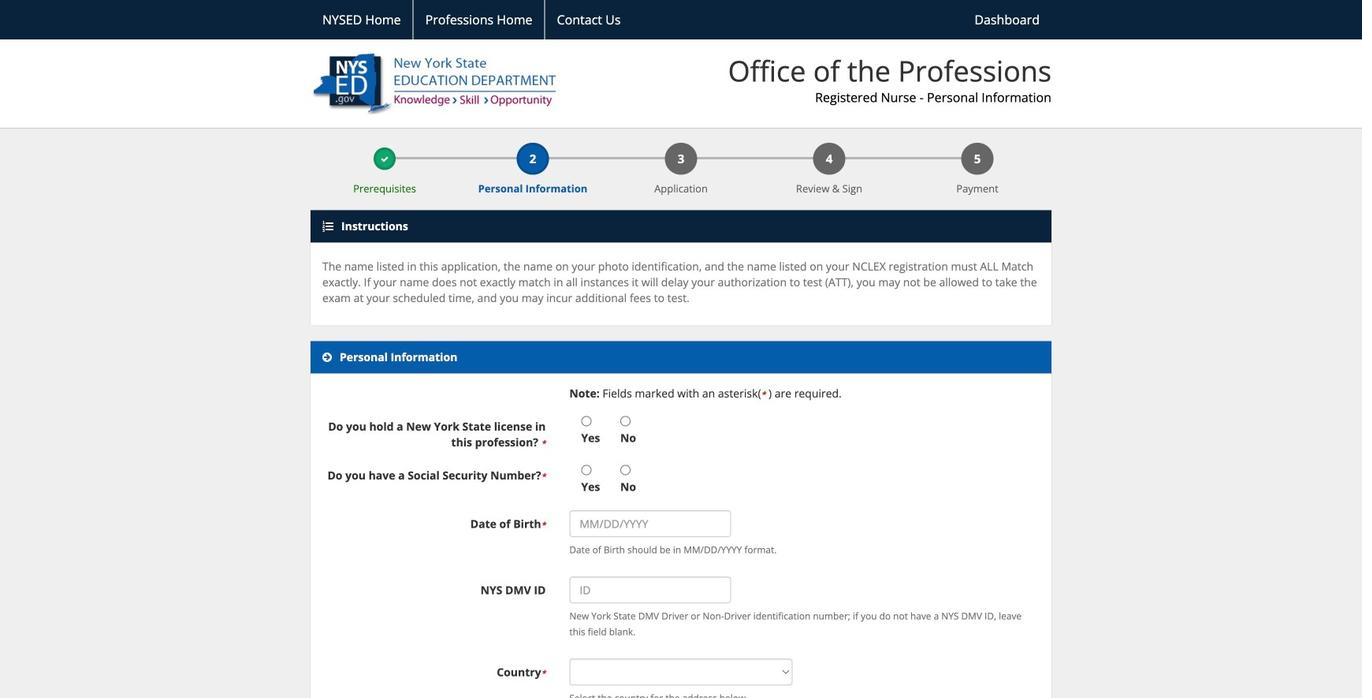 Task type: describe. For each thing, give the bounding box(es) containing it.
MM/DD/YYYY text field
[[570, 510, 731, 537]]

arrow circle right image
[[323, 352, 332, 363]]

list ol image
[[323, 221, 334, 232]]



Task type: locate. For each thing, give the bounding box(es) containing it.
check image
[[381, 156, 389, 163]]

None radio
[[582, 465, 592, 475]]

ID text field
[[570, 577, 731, 604]]

None radio
[[582, 416, 592, 426], [621, 416, 631, 426], [621, 465, 631, 475], [582, 416, 592, 426], [621, 416, 631, 426], [621, 465, 631, 475]]



Task type: vqa. For each thing, say whether or not it's contained in the screenshot.
Sitemap icon
no



